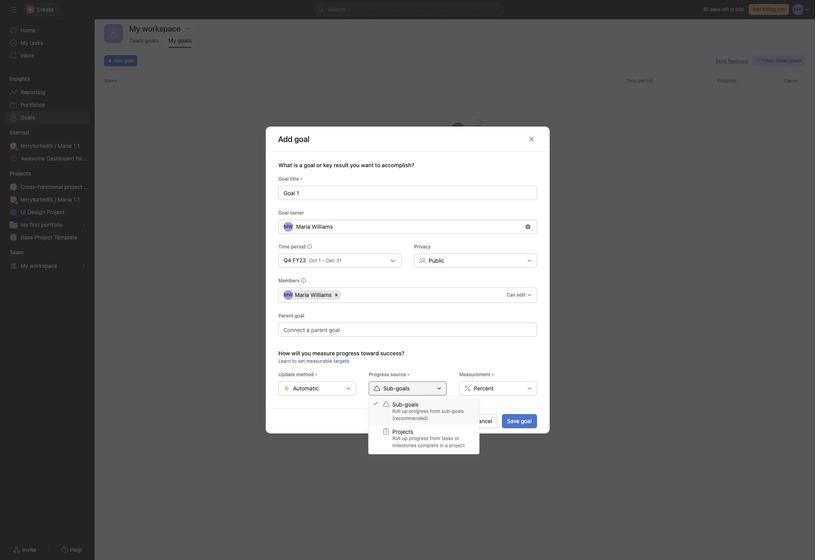 Task type: describe. For each thing, give the bounding box(es) containing it.
add goal button
[[104, 55, 137, 66]]

sub-
[[442, 409, 452, 414]]

awesome dashboard for new project
[[21, 155, 115, 162]]

left
[[722, 6, 730, 12]]

portfolio
[[41, 221, 63, 228]]

team goals
[[129, 37, 159, 44]]

goal owner
[[278, 210, 304, 216]]

base
[[21, 234, 33, 241]]

terryturtle85 / maria 1:1 inside projects element
[[21, 196, 80, 203]]

terryturtle85 inside starred element
[[21, 143, 53, 149]]

progress source
[[369, 372, 406, 378]]

insights
[[9, 75, 30, 82]]

close this dialog image
[[529, 136, 535, 142]]

you inside how will you measure progress toward success? learn to set measurable targets
[[302, 350, 311, 357]]

/ inside projects element
[[55, 196, 56, 203]]

1 vertical spatial time
[[278, 244, 290, 250]]

functional
[[38, 184, 63, 190]]

starred element
[[0, 126, 115, 167]]

cross-
[[21, 184, 38, 190]]

first
[[30, 221, 40, 228]]

new
[[84, 155, 96, 162]]

key
[[323, 162, 332, 169]]

info
[[778, 6, 786, 12]]

my for my goals
[[169, 37, 176, 44]]

my tasks link
[[5, 37, 90, 49]]

goals
[[21, 114, 35, 121]]

parent goal
[[278, 313, 304, 319]]

set
[[298, 358, 305, 364]]

a inside "projects roll up progress from tasks or milestones complete in a project"
[[446, 443, 448, 449]]

williams inside maria williams cell
[[311, 292, 332, 298]]

ui design project
[[21, 209, 65, 216]]

my goals
[[169, 37, 192, 44]]

how
[[278, 350, 290, 357]]

percent
[[474, 385, 494, 392]]

terryturtle85 / maria 1:1 link inside projects element
[[5, 193, 90, 206]]

title
[[290, 176, 299, 182]]

save goal button
[[503, 414, 537, 428]]

source
[[391, 372, 406, 378]]

want
[[361, 162, 374, 169]]

my for my workspace
[[21, 263, 28, 269]]

toward success?
[[361, 350, 405, 357]]

sub-goals
[[384, 385, 410, 392]]

required image for method
[[314, 373, 319, 377]]

cancel
[[475, 418, 493, 425]]

base project template
[[21, 234, 77, 241]]

goal for parent goal
[[295, 313, 304, 319]]

my first portfolio link
[[5, 219, 90, 231]]

progress inside "projects roll up progress from tasks or milestones complete in a project"
[[409, 436, 429, 442]]

how will you measure progress toward success? learn to set measurable targets
[[278, 350, 405, 364]]

goal right "is"
[[304, 162, 315, 169]]

update method
[[278, 372, 314, 378]]

name
[[104, 78, 117, 84]]

automatic button
[[278, 382, 356, 396]]

invite
[[22, 547, 36, 553]]

insights button
[[0, 75, 30, 83]]

terryturtle85 / maria 1:1 inside starred element
[[21, 143, 80, 149]]

projects for projects
[[9, 170, 31, 177]]

my workspace link
[[5, 260, 90, 272]]

progress for progress
[[718, 78, 738, 84]]

method
[[296, 372, 314, 378]]

0 vertical spatial maria williams
[[296, 223, 333, 230]]

0 horizontal spatial period
[[291, 244, 306, 250]]

parent
[[278, 313, 293, 319]]

my workspace
[[129, 24, 181, 33]]

for
[[76, 155, 83, 162]]

progress for progress source
[[369, 372, 389, 378]]

will
[[292, 350, 300, 357]]

1 vertical spatial time period
[[278, 244, 306, 250]]

0 vertical spatial period
[[639, 78, 653, 84]]

milestones
[[393, 443, 417, 449]]

projects button
[[0, 170, 31, 178]]

goal for goal owner
[[278, 210, 289, 216]]

maria williams cell
[[284, 291, 342, 300]]

0 vertical spatial project
[[64, 184, 82, 190]]

insights element
[[0, 72, 95, 126]]

(recommended)
[[393, 416, 429, 422]]

tasks inside global element
[[30, 39, 43, 46]]

terryturtle85 inside projects element
[[21, 196, 53, 203]]

sub-goals button
[[369, 382, 447, 396]]

trial
[[736, 6, 745, 12]]

edit
[[517, 292, 526, 298]]

starred
[[9, 129, 29, 136]]

search list box
[[315, 3, 504, 16]]

/ inside starred element
[[55, 143, 56, 149]]

1 vertical spatial project
[[47, 209, 65, 216]]

can
[[507, 292, 516, 298]]

result
[[334, 162, 349, 169]]

own
[[435, 184, 452, 195]]

template
[[54, 234, 77, 241]]

add goal
[[114, 58, 134, 64]]

design
[[27, 209, 45, 216]]

home link
[[5, 24, 90, 37]]

1:1 inside projects element
[[73, 196, 80, 203]]

filters
[[456, 228, 470, 234]]

cancel button
[[470, 414, 498, 428]]

save goal
[[508, 418, 532, 425]]

team for team
[[9, 249, 24, 256]]

save
[[508, 418, 520, 425]]

roll inside "projects roll up progress from tasks or milestones complete in a project"
[[393, 436, 401, 442]]

to accomplish?
[[375, 162, 415, 169]]

feedback
[[729, 58, 750, 64]]

update
[[278, 372, 295, 378]]

dashboard
[[46, 155, 74, 162]]

don't
[[411, 184, 433, 195]]

public
[[429, 257, 445, 264]]

send feedback
[[716, 58, 750, 64]]

members
[[278, 278, 300, 284]]

is
[[294, 162, 298, 169]]

required image for measurement
[[491, 373, 496, 377]]

privacy
[[414, 244, 431, 250]]

in inside "projects roll up progress from tasks or milestones complete in a project"
[[440, 443, 444, 449]]

base project template link
[[5, 231, 90, 244]]

targets
[[334, 358, 349, 364]]



Task type: locate. For each thing, give the bounding box(es) containing it.
1 vertical spatial roll
[[393, 436, 401, 442]]

0 horizontal spatial in
[[440, 443, 444, 449]]

terryturtle85 / maria 1:1 up awesome dashboard for new project link
[[21, 143, 80, 149]]

1
[[319, 258, 321, 264]]

goal
[[278, 176, 289, 182], [278, 210, 289, 216]]

terryturtle85 up design at the top of the page
[[21, 196, 53, 203]]

1 vertical spatial in
[[440, 443, 444, 449]]

search button
[[315, 3, 504, 16]]

1 vertical spatial progress
[[409, 409, 429, 414]]

tasks down home
[[30, 39, 43, 46]]

to
[[292, 358, 297, 364]]

projects inside "projects roll up progress from tasks or milestones complete in a project"
[[393, 429, 414, 435]]

team inside "team" dropdown button
[[9, 249, 24, 256]]

goal for goal title
[[278, 176, 289, 182]]

1 horizontal spatial add
[[753, 6, 762, 12]]

hide sidebar image
[[10, 6, 17, 13]]

0 horizontal spatial or
[[317, 162, 322, 169]]

1 vertical spatial sub-
[[393, 401, 405, 408]]

2 / from the top
[[55, 196, 56, 203]]

clear filters button
[[436, 224, 475, 238]]

1 vertical spatial up
[[402, 436, 408, 442]]

reporting
[[21, 89, 45, 96]]

project inside "projects roll up progress from tasks or milestones complete in a project"
[[449, 443, 465, 449]]

/
[[55, 143, 56, 149], [55, 196, 56, 203]]

maria down cross-functional project plan
[[58, 196, 72, 203]]

30 days left in trial
[[703, 6, 745, 12]]

team for team goals
[[129, 37, 144, 44]]

dec
[[326, 258, 335, 264]]

maria down owner
[[296, 223, 310, 230]]

in right left
[[731, 6, 735, 12]]

required image
[[299, 177, 304, 182], [491, 373, 496, 377]]

maria williams down owner
[[296, 223, 333, 230]]

q4 fy23 oct 1 – dec 31
[[284, 257, 342, 264]]

0 vertical spatial team
[[129, 37, 144, 44]]

sub-
[[384, 385, 396, 392], [393, 401, 405, 408]]

workspace
[[30, 263, 57, 269]]

up inside sub-goals roll up progress from sub-goals (recommended)
[[402, 409, 408, 414]]

1 vertical spatial goal
[[278, 210, 289, 216]]

0 vertical spatial add
[[753, 6, 762, 12]]

0 horizontal spatial a
[[299, 162, 303, 169]]

2 terryturtle85 / maria 1:1 link from the top
[[5, 193, 90, 206]]

required image up sub-goals dropdown button
[[406, 373, 411, 377]]

1 from from the top
[[430, 409, 441, 414]]

project down the my first portfolio
[[35, 234, 53, 241]]

1 horizontal spatial time
[[626, 78, 637, 84]]

1 vertical spatial required image
[[491, 373, 496, 377]]

project
[[64, 184, 82, 190], [449, 443, 465, 449]]

add billing info button
[[750, 4, 790, 15]]

1 vertical spatial terryturtle85 / maria 1:1
[[21, 196, 80, 203]]

1 vertical spatial terryturtle85
[[21, 196, 53, 203]]

you up set
[[302, 350, 311, 357]]

1 vertical spatial maria williams
[[295, 292, 332, 298]]

0 horizontal spatial time
[[278, 244, 290, 250]]

0 vertical spatial 1:1
[[73, 143, 80, 149]]

maria up "awesome dashboard for new project"
[[58, 143, 72, 149]]

roll inside sub-goals roll up progress from sub-goals (recommended)
[[393, 409, 401, 414]]

add for add billing info
[[753, 6, 762, 12]]

roll up (recommended)
[[393, 409, 401, 414]]

0 horizontal spatial you
[[302, 350, 311, 357]]

1 vertical spatial team
[[9, 249, 24, 256]]

progress for up
[[409, 409, 429, 414]]

project left plan
[[64, 184, 82, 190]]

1 horizontal spatial period
[[639, 78, 653, 84]]

maria williams row
[[284, 291, 503, 302]]

1 vertical spatial progress
[[369, 372, 389, 378]]

from
[[430, 409, 441, 414], [430, 436, 441, 442]]

goals for my goals
[[178, 37, 192, 44]]

starred button
[[0, 129, 29, 137]]

a right complete
[[446, 443, 448, 449]]

2 terryturtle85 from the top
[[21, 196, 53, 203]]

1 horizontal spatial progress
[[718, 78, 738, 84]]

Enter goal name text field
[[278, 186, 537, 200]]

1 vertical spatial terryturtle85 / maria 1:1 link
[[5, 193, 90, 206]]

2 goal from the top
[[278, 210, 289, 216]]

0 vertical spatial projects
[[9, 170, 31, 177]]

1 horizontal spatial in
[[731, 6, 735, 12]]

1 horizontal spatial required image
[[406, 373, 411, 377]]

0 horizontal spatial required image
[[314, 373, 319, 377]]

1 horizontal spatial projects
[[393, 429, 414, 435]]

1 vertical spatial add
[[114, 58, 123, 64]]

terryturtle85 / maria 1:1 link down functional
[[5, 193, 90, 206]]

required image for goal title
[[299, 177, 304, 182]]

fy23
[[293, 257, 306, 264]]

sub- inside sub-goals roll up progress from sub-goals (recommended)
[[393, 401, 405, 408]]

1 vertical spatial mw
[[284, 292, 293, 298]]

billing
[[763, 6, 777, 12]]

inbox link
[[5, 49, 90, 62]]

0 vertical spatial terryturtle85
[[21, 143, 53, 149]]

my up inbox
[[21, 39, 28, 46]]

0 vertical spatial a
[[299, 162, 303, 169]]

1 up from the top
[[402, 409, 408, 414]]

tasks down sub-
[[442, 436, 454, 442]]

public button
[[414, 254, 537, 268]]

project inside starred element
[[97, 155, 115, 162]]

0 vertical spatial tasks
[[30, 39, 43, 46]]

0 horizontal spatial add
[[114, 58, 123, 64]]

0 vertical spatial up
[[402, 409, 408, 414]]

any
[[454, 184, 470, 195]]

progress for measure
[[336, 350, 360, 357]]

you
[[350, 162, 360, 169], [302, 350, 311, 357]]

my down my workspace
[[169, 37, 176, 44]]

from up complete
[[430, 436, 441, 442]]

terryturtle85 / maria 1:1 down the cross-functional project plan link
[[21, 196, 80, 203]]

goal for save goal
[[521, 418, 532, 425]]

open goals
[[472, 184, 518, 195]]

you left want
[[350, 162, 360, 169]]

0 vertical spatial terryturtle85 / maria 1:1
[[21, 143, 80, 149]]

add for add goal
[[114, 58, 123, 64]]

add left billing
[[753, 6, 762, 12]]

goals inside sub-goals dropdown button
[[396, 385, 410, 392]]

in
[[731, 6, 735, 12], [440, 443, 444, 449]]

1 goal from the top
[[278, 176, 289, 182]]

2 mw from the top
[[284, 292, 293, 298]]

1 horizontal spatial you
[[350, 162, 360, 169]]

0 vertical spatial or
[[317, 162, 322, 169]]

Connect a parent goal text field
[[278, 323, 537, 337]]

2 vertical spatial progress
[[409, 436, 429, 442]]

1 horizontal spatial team
[[129, 37, 144, 44]]

1 / from the top
[[55, 143, 56, 149]]

goals inside team goals link
[[145, 37, 159, 44]]

1 1:1 from the top
[[73, 143, 80, 149]]

tasks inside "projects roll up progress from tasks or milestones complete in a project"
[[442, 436, 454, 442]]

1 vertical spatial period
[[291, 244, 306, 250]]

0 vertical spatial you
[[350, 162, 360, 169]]

what
[[278, 162, 292, 169]]

0 vertical spatial roll
[[393, 409, 401, 414]]

0 vertical spatial project
[[97, 155, 115, 162]]

team down base
[[9, 249, 24, 256]]

progress left source
[[369, 372, 389, 378]]

required image down learn to set measurable targets link in the bottom left of the page
[[314, 373, 319, 377]]

1 terryturtle85 from the top
[[21, 143, 53, 149]]

1 terryturtle85 / maria 1:1 link from the top
[[5, 140, 90, 152]]

0 vertical spatial terryturtle85 / maria 1:1 link
[[5, 140, 90, 152]]

goal left title
[[278, 176, 289, 182]]

1 horizontal spatial required image
[[491, 373, 496, 377]]

goals
[[145, 37, 159, 44], [178, 37, 192, 44], [396, 385, 410, 392], [405, 401, 419, 408], [452, 409, 464, 414]]

mw inside maria williams cell
[[284, 292, 293, 298]]

1 vertical spatial from
[[430, 436, 441, 442]]

2 1:1 from the top
[[73, 196, 80, 203]]

1 terryturtle85 / maria 1:1 from the top
[[21, 143, 80, 149]]

0 horizontal spatial time period
[[278, 244, 306, 250]]

0 horizontal spatial projects
[[9, 170, 31, 177]]

add up name
[[114, 58, 123, 64]]

awesome dashboard for new project link
[[5, 152, 115, 165]]

1 vertical spatial a
[[446, 443, 448, 449]]

0 vertical spatial progress
[[718, 78, 738, 84]]

0 vertical spatial time
[[626, 78, 637, 84]]

measurable
[[306, 358, 332, 364]]

my inside global element
[[21, 39, 28, 46]]

add billing info
[[753, 6, 786, 12]]

1 horizontal spatial or
[[455, 436, 460, 442]]

0 vertical spatial /
[[55, 143, 56, 149]]

1 roll from the top
[[393, 409, 401, 414]]

goals for sub-goals roll up progress from sub-goals (recommended)
[[405, 401, 419, 408]]

my
[[169, 37, 176, 44], [21, 39, 28, 46], [21, 221, 28, 228], [21, 263, 28, 269]]

1:1 inside starred element
[[73, 143, 80, 149]]

projects for projects roll up progress from tasks or milestones complete in a project
[[393, 429, 414, 435]]

sub- down progress source
[[384, 385, 396, 392]]

0 vertical spatial mw
[[284, 224, 293, 230]]

2 up from the top
[[402, 436, 408, 442]]

complete
[[418, 443, 439, 449]]

sub- for sub-goals roll up progress from sub-goals (recommended)
[[393, 401, 405, 408]]

my goals link
[[169, 37, 192, 48]]

project right complete
[[449, 443, 465, 449]]

projects up cross-
[[9, 170, 31, 177]]

measure
[[313, 350, 335, 357]]

1:1 down cross-functional project plan
[[73, 196, 80, 203]]

2 terryturtle85 / maria 1:1 from the top
[[21, 196, 80, 203]]

1:1
[[73, 143, 80, 149], [73, 196, 80, 203]]

maria
[[58, 143, 72, 149], [58, 196, 72, 203], [296, 223, 310, 230], [295, 292, 309, 298]]

maria inside cell
[[295, 292, 309, 298]]

projects up the milestones
[[393, 429, 414, 435]]

progress
[[336, 350, 360, 357], [409, 409, 429, 414], [409, 436, 429, 442]]

inbox
[[21, 52, 34, 59]]

sub- down sub-goals
[[393, 401, 405, 408]]

up up (recommended)
[[402, 409, 408, 414]]

2 roll from the top
[[393, 436, 401, 442]]

2 vertical spatial project
[[35, 234, 53, 241]]

a right "is"
[[299, 162, 303, 169]]

projects inside dropdown button
[[9, 170, 31, 177]]

mw down goal owner
[[284, 224, 293, 230]]

progress
[[718, 78, 738, 84], [369, 372, 389, 378]]

my inside teams element
[[21, 263, 28, 269]]

0 vertical spatial required image
[[299, 177, 304, 182]]

progress up complete
[[409, 436, 429, 442]]

from inside "projects roll up progress from tasks or milestones complete in a project"
[[430, 436, 441, 442]]

ui
[[21, 209, 26, 216]]

team down my workspace
[[129, 37, 144, 44]]

terryturtle85 up awesome
[[21, 143, 53, 149]]

0 horizontal spatial project
[[64, 184, 82, 190]]

maria down members
[[295, 292, 309, 298]]

time period
[[626, 78, 653, 84], [278, 244, 306, 250]]

1 vertical spatial 1:1
[[73, 196, 80, 203]]

my workspace
[[21, 263, 57, 269]]

progress up (recommended)
[[409, 409, 429, 414]]

goals for team goals
[[145, 37, 159, 44]]

clear filters
[[441, 228, 470, 234]]

maria williams
[[296, 223, 333, 230], [295, 292, 332, 298]]

goal down team goals link
[[124, 58, 134, 64]]

1 horizontal spatial a
[[446, 443, 448, 449]]

my inside projects element
[[21, 221, 28, 228]]

days
[[711, 6, 721, 12]]

1 horizontal spatial project
[[449, 443, 465, 449]]

goals inside my goals link
[[178, 37, 192, 44]]

goal left owner
[[278, 210, 289, 216]]

measurement
[[460, 372, 491, 378]]

goals link
[[5, 111, 90, 124]]

1 mw from the top
[[284, 224, 293, 230]]

learn to set measurable targets link
[[278, 358, 349, 364]]

1 vertical spatial projects
[[393, 429, 414, 435]]

from inside sub-goals roll up progress from sub-goals (recommended)
[[430, 409, 441, 414]]

ui design project link
[[5, 206, 90, 219]]

0 vertical spatial goal
[[278, 176, 289, 182]]

maria inside starred element
[[58, 143, 72, 149]]

sub- inside dropdown button
[[384, 385, 396, 392]]

clear
[[441, 228, 454, 234]]

1 vertical spatial or
[[455, 436, 460, 442]]

project up portfolio
[[47, 209, 65, 216]]

1 vertical spatial you
[[302, 350, 311, 357]]

mw down members
[[284, 292, 293, 298]]

or inside "projects roll up progress from tasks or milestones complete in a project"
[[455, 436, 460, 442]]

1 vertical spatial williams
[[311, 292, 332, 298]]

project
[[97, 155, 115, 162], [47, 209, 65, 216], [35, 234, 53, 241]]

projects element
[[0, 167, 95, 246]]

percent button
[[460, 382, 537, 396]]

add goal
[[278, 134, 310, 143]]

0 vertical spatial time period
[[626, 78, 653, 84]]

1 horizontal spatial tasks
[[442, 436, 454, 442]]

awesome
[[21, 155, 45, 162]]

my first portfolio
[[21, 221, 63, 228]]

goals for sub-goals
[[396, 385, 410, 392]]

maria williams down members
[[295, 292, 332, 298]]

team goals link
[[129, 37, 159, 48]]

from left sub-
[[430, 409, 441, 414]]

up up the milestones
[[402, 436, 408, 442]]

progress inside how will you measure progress toward success? learn to set measurable targets
[[336, 350, 360, 357]]

required image for source
[[406, 373, 411, 377]]

remove image
[[526, 225, 531, 229]]

1 required image from the left
[[314, 373, 319, 377]]

0 vertical spatial sub-
[[384, 385, 396, 392]]

0 vertical spatial progress
[[336, 350, 360, 357]]

progress down send feedback link
[[718, 78, 738, 84]]

williams
[[312, 223, 333, 230], [311, 292, 332, 298]]

1 vertical spatial /
[[55, 196, 56, 203]]

/ down cross-functional project plan
[[55, 196, 56, 203]]

progress inside sub-goals roll up progress from sub-goals (recommended)
[[409, 409, 429, 414]]

0 vertical spatial from
[[430, 409, 441, 414]]

0 horizontal spatial team
[[9, 249, 24, 256]]

0 vertical spatial in
[[731, 6, 735, 12]]

project right "new"
[[97, 155, 115, 162]]

my for my tasks
[[21, 39, 28, 46]]

you don't own any open goals
[[393, 184, 518, 195]]

1:1 up for
[[73, 143, 80, 149]]

goal title
[[278, 176, 299, 182]]

my left the first
[[21, 221, 28, 228]]

0 horizontal spatial progress
[[369, 372, 389, 378]]

goal right parent
[[295, 313, 304, 319]]

add
[[753, 6, 762, 12], [114, 58, 123, 64]]

team inside team goals link
[[129, 37, 144, 44]]

up inside "projects roll up progress from tasks or milestones complete in a project"
[[402, 436, 408, 442]]

maria inside projects element
[[58, 196, 72, 203]]

0 horizontal spatial required image
[[299, 177, 304, 182]]

1 horizontal spatial time period
[[626, 78, 653, 84]]

31
[[336, 258, 342, 264]]

invite button
[[8, 543, 42, 557]]

my down "team" dropdown button
[[21, 263, 28, 269]]

terryturtle85 / maria 1:1 link up "dashboard"
[[5, 140, 90, 152]]

team button
[[0, 249, 24, 257]]

progress up targets
[[336, 350, 360, 357]]

required image
[[314, 373, 319, 377], [406, 373, 411, 377]]

can edit button
[[503, 290, 536, 301]]

/ up "dashboard"
[[55, 143, 56, 149]]

0 horizontal spatial tasks
[[30, 39, 43, 46]]

sub- for sub-goals
[[384, 385, 396, 392]]

2 required image from the left
[[406, 373, 411, 377]]

sub-goals roll up progress from sub-goals (recommended)
[[393, 401, 464, 422]]

roll up the milestones
[[393, 436, 401, 442]]

portfolios
[[21, 101, 45, 108]]

goal for add goal
[[124, 58, 134, 64]]

1 vertical spatial project
[[449, 443, 465, 449]]

1 vertical spatial tasks
[[442, 436, 454, 442]]

roll
[[393, 409, 401, 414], [393, 436, 401, 442]]

williams up –
[[312, 223, 333, 230]]

my for my first portfolio
[[21, 221, 28, 228]]

–
[[322, 258, 325, 264]]

teams element
[[0, 246, 95, 274]]

global element
[[0, 19, 95, 67]]

goal
[[124, 58, 134, 64], [304, 162, 315, 169], [295, 313, 304, 319], [521, 418, 532, 425]]

maria williams inside cell
[[295, 292, 332, 298]]

0 vertical spatial williams
[[312, 223, 333, 230]]

williams down 1
[[311, 292, 332, 298]]

goal right 'save'
[[521, 418, 532, 425]]

you
[[393, 184, 409, 195]]

2 from from the top
[[430, 436, 441, 442]]

in right complete
[[440, 443, 444, 449]]



Task type: vqa. For each thing, say whether or not it's contained in the screenshot.
the 4️⃣ Fourth: Stay on top of incoming work cell's Move tasks between sections icon
no



